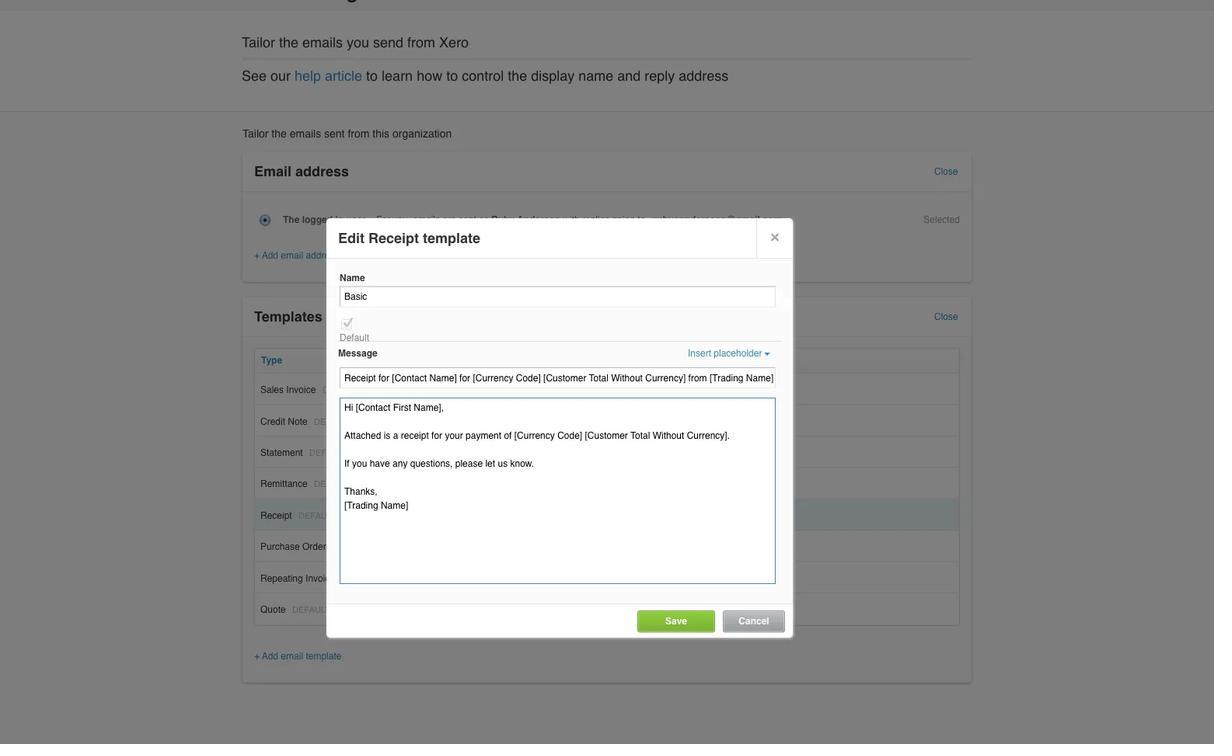 Task type: locate. For each thing, give the bounding box(es) containing it.
default
[[340, 333, 369, 344]]

save
[[665, 616, 687, 627]]

from left this
[[348, 128, 369, 140]]

default right order
[[333, 542, 371, 552]]

tailor up email
[[242, 128, 268, 140]]

email down the
[[281, 250, 303, 261]]

1 vertical spatial name
[[417, 355, 442, 366]]

0 vertical spatial close
[[934, 166, 958, 177]]

2 vertical spatial emails
[[413, 214, 440, 225]]

remittance default
[[260, 479, 352, 490]]

address
[[679, 68, 729, 84], [295, 164, 349, 180], [306, 250, 339, 261]]

2 basic link from the top
[[416, 573, 439, 584]]

message
[[338, 348, 377, 359]]

close
[[934, 166, 958, 177], [934, 312, 958, 323]]

2 close from the top
[[934, 312, 958, 323]]

default down repeating invoice default on the left bottom of the page
[[292, 605, 330, 615]]

tailor up see
[[242, 35, 275, 51]]

address down tailor the emails sent from this organization
[[295, 164, 349, 180]]

going
[[612, 214, 635, 225]]

emails up help article link
[[302, 35, 343, 51]]

sent left as
[[459, 214, 476, 225]]

to right how at left top
[[446, 68, 458, 84]]

1 vertical spatial invoice
[[305, 573, 335, 584]]

sales invoice default
[[260, 385, 360, 396]]

ruby
[[491, 214, 515, 225]]

default inside the quote default
[[292, 605, 330, 615]]

0 vertical spatial tailor
[[242, 35, 275, 51]]

default up the purchase order default
[[298, 511, 336, 521]]

emails left are
[[413, 214, 440, 225]]

0 horizontal spatial name
[[340, 273, 365, 284]]

1 basic from the top
[[416, 385, 439, 396]]

2 close button from the top
[[934, 312, 958, 323]]

receipt down you,
[[368, 230, 419, 246]]

reply
[[645, 68, 675, 84]]

cancel button
[[739, 616, 769, 627]]

1 horizontal spatial name
[[417, 355, 442, 366]]

2 add from the top
[[262, 651, 278, 662]]

2 horizontal spatial to
[[638, 214, 645, 225]]

default inside statement default
[[309, 448, 347, 458]]

are
[[443, 214, 456, 225]]

0 vertical spatial address
[[679, 68, 729, 84]]

close button for email address
[[934, 166, 958, 177]]

+ add email address button
[[254, 250, 339, 261]]

receipt default
[[260, 510, 336, 521]]

name
[[340, 273, 365, 284], [417, 355, 442, 366]]

+ add email template button
[[254, 651, 342, 662]]

basic link for sales invoice
[[416, 385, 439, 396]]

0 horizontal spatial receipt
[[260, 510, 292, 521]]

quote
[[260, 604, 286, 615]]

help
[[295, 68, 321, 84]]

control
[[462, 68, 504, 84]]

0 vertical spatial close button
[[934, 166, 958, 177]]

1 vertical spatial close button
[[934, 312, 958, 323]]

address right reply
[[679, 68, 729, 84]]

to
[[366, 68, 378, 84], [446, 68, 458, 84], [638, 214, 645, 225]]

as
[[479, 214, 489, 225]]

+ for email address
[[254, 250, 260, 261]]

2 vertical spatial basic link
[[416, 604, 439, 615]]

+ add email address
[[254, 250, 339, 261]]

default down statement default
[[314, 480, 352, 489]]

tailor
[[242, 35, 275, 51], [242, 128, 268, 140]]

emails up email address
[[290, 128, 321, 140]]

help article link
[[295, 68, 362, 84]]

the logged in user for you, emails are sent as ruby anderson with replies going to <rubyanndersson@gmail.com>
[[283, 214, 787, 225]]

1 horizontal spatial from
[[407, 35, 435, 51]]

edit
[[338, 230, 365, 246]]

0 vertical spatial add
[[262, 250, 278, 261]]

close button
[[934, 166, 958, 177], [934, 312, 958, 323]]

3 basic link from the top
[[416, 604, 439, 615]]

from
[[407, 35, 435, 51], [348, 128, 369, 140]]

2 email from the top
[[281, 651, 303, 662]]

add up templates
[[262, 250, 278, 261]]

1 email from the top
[[281, 250, 303, 261]]

statement
[[260, 448, 303, 458]]

0 vertical spatial name
[[340, 273, 365, 284]]

1 vertical spatial tailor
[[242, 128, 268, 140]]

basic
[[416, 385, 439, 396], [416, 416, 439, 427], [416, 573, 439, 584], [416, 604, 439, 615]]

type
[[261, 355, 282, 366]]

3 basic from the top
[[416, 573, 439, 584]]

tailor for tailor the emails sent from this organization
[[242, 128, 268, 140]]

email down the quote default
[[281, 651, 303, 662]]

article
[[325, 68, 362, 84]]

0 vertical spatial the
[[279, 35, 298, 51]]

invoice down the purchase order default
[[305, 573, 335, 584]]

default inside remittance default
[[314, 480, 352, 489]]

the up email
[[272, 128, 287, 140]]

0 vertical spatial basic link
[[416, 385, 439, 396]]

in
[[335, 214, 344, 225]]

2 basic from the top
[[416, 416, 439, 427]]

0 vertical spatial emails
[[302, 35, 343, 51]]

1 horizontal spatial sent
[[459, 214, 476, 225]]

to right going on the top of the page
[[638, 214, 645, 225]]

receipt up purchase
[[260, 510, 292, 521]]

1 vertical spatial template
[[306, 651, 342, 662]]

sent left this
[[324, 128, 345, 140]]

default
[[322, 385, 360, 395], [314, 417, 352, 427], [309, 448, 347, 458], [314, 480, 352, 489], [298, 511, 336, 521], [333, 542, 371, 552], [342, 574, 379, 584], [292, 605, 330, 615]]

you,
[[393, 214, 410, 225]]

1 basic link from the top
[[416, 385, 439, 396]]

name down edit
[[340, 273, 365, 284]]

name link
[[417, 355, 442, 366]]

name right 'message'
[[417, 355, 442, 366]]

email
[[281, 250, 303, 261], [281, 651, 303, 662]]

basic link
[[416, 385, 439, 396], [416, 573, 439, 584], [416, 604, 439, 615]]

tailor for tailor the emails you send from xero
[[242, 35, 275, 51]]

1 + from the top
[[254, 250, 260, 261]]

basic link for repeating invoice
[[416, 573, 439, 584]]

type link
[[261, 355, 282, 366]]

close for templates
[[934, 312, 958, 323]]

1 horizontal spatial template
[[423, 230, 480, 246]]

repeating
[[260, 573, 303, 584]]

add for templates
[[262, 651, 278, 662]]

None text field
[[340, 368, 776, 389], [340, 398, 776, 584], [340, 368, 776, 389], [340, 398, 776, 584]]

add
[[262, 250, 278, 261], [262, 651, 278, 662]]

1 close from the top
[[934, 166, 958, 177]]

receipt
[[368, 230, 419, 246], [260, 510, 292, 521]]

0 vertical spatial receipt
[[368, 230, 419, 246]]

basic for quote
[[416, 604, 439, 615]]

1 add from the top
[[262, 250, 278, 261]]

2 + from the top
[[254, 651, 260, 662]]

basic link for quote
[[416, 604, 439, 615]]

our
[[270, 68, 291, 84]]

the up the our
[[279, 35, 298, 51]]

1 close button from the top
[[934, 166, 958, 177]]

invoice
[[286, 385, 316, 396], [305, 573, 335, 584]]

1 horizontal spatial to
[[446, 68, 458, 84]]

emails
[[302, 35, 343, 51], [290, 128, 321, 140], [413, 214, 440, 225]]

0 horizontal spatial template
[[306, 651, 342, 662]]

Default button
[[340, 318, 354, 332]]

1 vertical spatial receipt
[[260, 510, 292, 521]]

default up remittance default
[[309, 448, 347, 458]]

default down 'message'
[[322, 385, 360, 395]]

template down the quote default
[[306, 651, 342, 662]]

to left learn
[[366, 68, 378, 84]]

credit
[[260, 416, 285, 427]]

1 vertical spatial emails
[[290, 128, 321, 140]]

default down the purchase order default
[[342, 574, 379, 584]]

1 vertical spatial email
[[281, 651, 303, 662]]

the
[[279, 35, 298, 51], [508, 68, 527, 84], [272, 128, 287, 140]]

sent
[[324, 128, 345, 140], [459, 214, 476, 225]]

template
[[423, 230, 480, 246], [306, 651, 342, 662]]

0 vertical spatial +
[[254, 250, 260, 261]]

+ for templates
[[254, 651, 260, 662]]

0 vertical spatial from
[[407, 35, 435, 51]]

1 vertical spatial basic link
[[416, 573, 439, 584]]

send
[[373, 35, 403, 51]]

invoice for sales
[[286, 385, 316, 396]]

template down are
[[423, 230, 480, 246]]

1 vertical spatial add
[[262, 651, 278, 662]]

statement default
[[260, 448, 347, 458]]

address down edit
[[306, 250, 339, 261]]

0 vertical spatial email
[[281, 250, 303, 261]]

0 horizontal spatial sent
[[324, 128, 345, 140]]

1 vertical spatial address
[[295, 164, 349, 180]]

email
[[254, 164, 291, 180]]

1 vertical spatial close
[[934, 312, 958, 323]]

default right note
[[314, 417, 352, 427]]

+
[[254, 250, 260, 261], [254, 651, 260, 662]]

2 vertical spatial the
[[272, 128, 287, 140]]

basic for sales invoice
[[416, 385, 439, 396]]

default inside repeating invoice default
[[342, 574, 379, 584]]

add down quote at the bottom of page
[[262, 651, 278, 662]]

1 vertical spatial from
[[348, 128, 369, 140]]

the for tailor the emails you send from xero
[[279, 35, 298, 51]]

invoice right sales
[[286, 385, 316, 396]]

1 vertical spatial +
[[254, 651, 260, 662]]

0 vertical spatial invoice
[[286, 385, 316, 396]]

4 basic from the top
[[416, 604, 439, 615]]

the for tailor the emails sent from this organization
[[272, 128, 287, 140]]

the right control
[[508, 68, 527, 84]]

sales
[[260, 385, 284, 396]]

from left 'xero'
[[407, 35, 435, 51]]

emails for you
[[302, 35, 343, 51]]



Task type: vqa. For each thing, say whether or not it's contained in the screenshot.
leftmost 'Nov'
no



Task type: describe. For each thing, give the bounding box(es) containing it.
close button for templates
[[934, 312, 958, 323]]

invoice for repeating
[[305, 573, 335, 584]]

2 vertical spatial address
[[306, 250, 339, 261]]

tailor the emails you send from xero
[[242, 35, 469, 51]]

default inside the receipt default
[[298, 511, 336, 521]]

and
[[617, 68, 641, 84]]

1 horizontal spatial receipt
[[368, 230, 419, 246]]

selected
[[924, 214, 960, 225]]

see our help article to learn how to control the display name and reply address
[[242, 68, 729, 84]]

email for templates
[[281, 651, 303, 662]]

basic for repeating invoice
[[416, 573, 439, 584]]

insert placeholder button
[[688, 348, 770, 359]]

organization
[[392, 128, 452, 140]]

learn
[[382, 68, 413, 84]]

email address
[[254, 164, 349, 180]]

+ add email template
[[254, 651, 342, 662]]

0 vertical spatial template
[[423, 230, 480, 246]]

insert
[[688, 348, 711, 359]]

0 horizontal spatial to
[[366, 68, 378, 84]]

credit note default
[[260, 416, 352, 427]]

note
[[288, 416, 308, 427]]

order
[[302, 542, 326, 553]]

remittance
[[260, 479, 308, 490]]

default inside the purchase order default
[[333, 542, 371, 552]]

default inside "sales invoice default"
[[322, 385, 360, 395]]

xero
[[439, 35, 469, 51]]

replies
[[582, 214, 610, 225]]

<rubyanndersson@gmail.com>
[[648, 214, 787, 225]]

user
[[346, 214, 366, 225]]

placeholder
[[714, 348, 762, 359]]

anderson
[[517, 214, 560, 225]]

see
[[242, 68, 267, 84]]

logged
[[302, 214, 333, 225]]

add for email address
[[262, 250, 278, 261]]

1 vertical spatial the
[[508, 68, 527, 84]]

you
[[347, 35, 369, 51]]

Name text field
[[340, 286, 776, 307]]

email for email address
[[281, 250, 303, 261]]

close for email address
[[934, 166, 958, 177]]

insert placeholder
[[688, 348, 762, 359]]

purchase order default
[[260, 542, 371, 553]]

display
[[531, 68, 575, 84]]

tailor the emails sent from this organization
[[242, 128, 452, 140]]

how
[[417, 68, 442, 84]]

templates
[[254, 309, 322, 325]]

default inside 'credit note default'
[[314, 417, 352, 427]]

purchase
[[260, 542, 300, 553]]

1 vertical spatial sent
[[459, 214, 476, 225]]

edit receipt template
[[338, 230, 480, 246]]

0 horizontal spatial from
[[348, 128, 369, 140]]

repeating invoice default
[[260, 573, 379, 584]]

0 vertical spatial sent
[[324, 128, 345, 140]]

emails for sent
[[290, 128, 321, 140]]

save button
[[665, 616, 687, 627]]

the
[[283, 214, 299, 225]]

name
[[578, 68, 613, 84]]

quote default
[[260, 604, 330, 615]]

for
[[376, 214, 390, 225]]

with
[[563, 214, 580, 225]]

this
[[373, 128, 389, 140]]

cancel
[[739, 616, 769, 627]]



